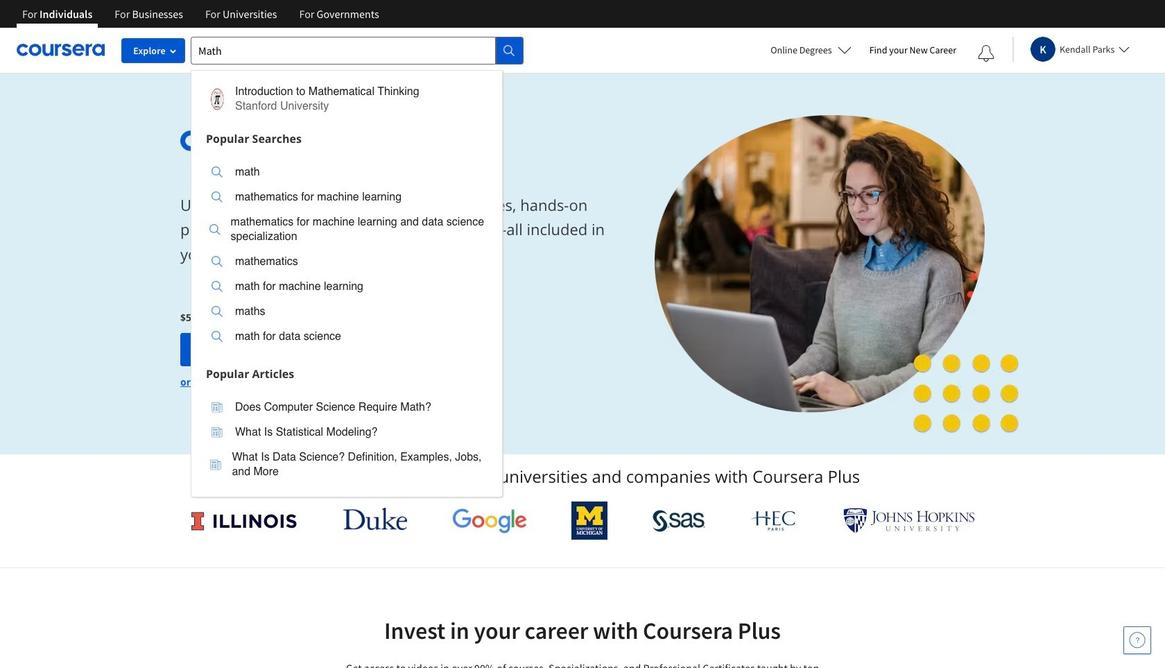 Task type: vqa. For each thing, say whether or not it's contained in the screenshot.
'Fellow'
no



Task type: locate. For each thing, give the bounding box(es) containing it.
university of michigan image
[[572, 502, 608, 540]]

coursera image
[[17, 39, 105, 61]]

help center image
[[1130, 632, 1146, 649]]

duke university image
[[343, 508, 407, 530]]

banner navigation
[[11, 0, 390, 28]]

1 list box from the top
[[192, 151, 502, 361]]

suggestion image image
[[206, 88, 228, 110], [212, 167, 223, 178], [212, 192, 223, 203], [209, 224, 221, 235], [212, 256, 223, 267], [212, 281, 223, 292], [212, 306, 223, 317], [212, 331, 223, 342], [212, 402, 223, 413], [212, 427, 223, 438], [210, 459, 221, 470]]

list box
[[192, 151, 502, 361], [192, 386, 502, 496]]

johns hopkins university image
[[844, 508, 976, 534]]

None search field
[[191, 36, 524, 497]]

1 vertical spatial list box
[[192, 386, 502, 496]]

0 vertical spatial list box
[[192, 151, 502, 361]]

coursera plus image
[[180, 130, 392, 151]]



Task type: describe. For each thing, give the bounding box(es) containing it.
sas image
[[653, 510, 706, 532]]

autocomplete results list box
[[191, 70, 503, 497]]

university of illinois at urbana-champaign image
[[190, 510, 298, 532]]

google image
[[452, 508, 527, 534]]

What do you want to learn? text field
[[191, 36, 496, 64]]

2 list box from the top
[[192, 386, 502, 496]]

hec paris image
[[750, 507, 799, 535]]



